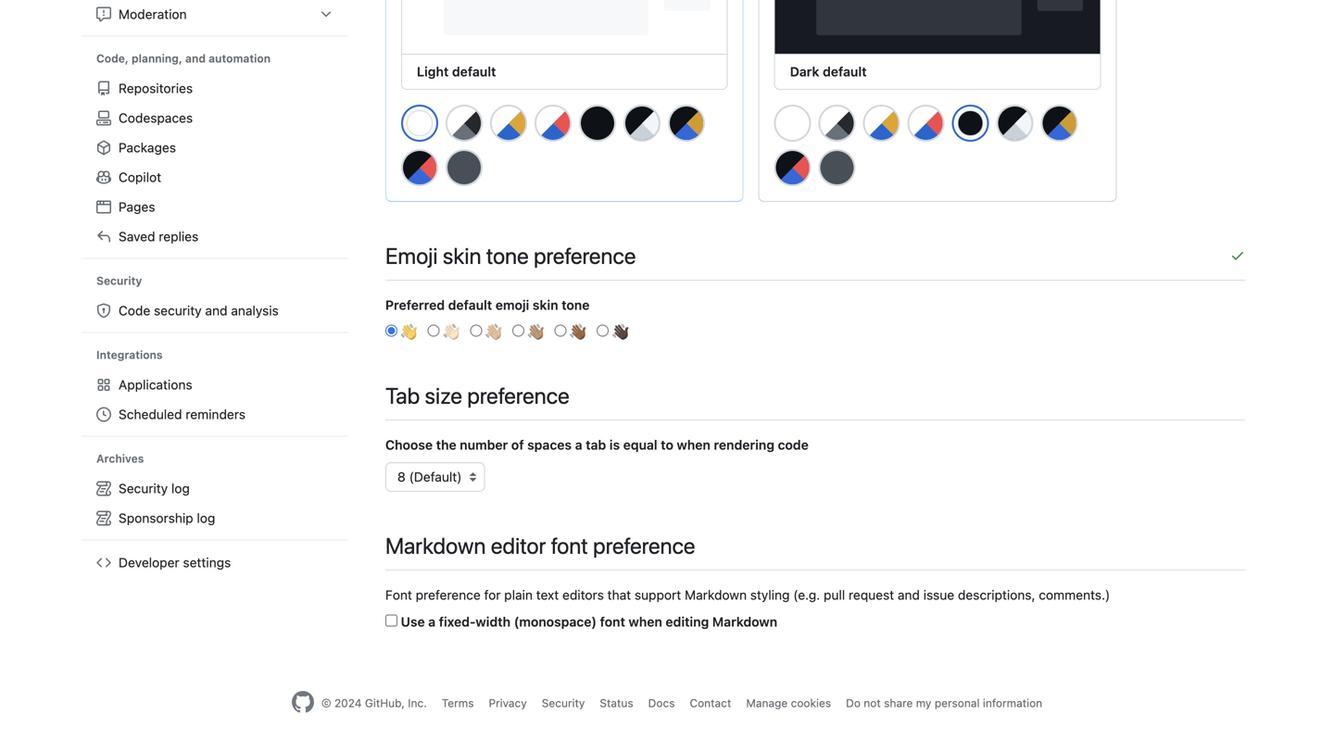 Task type: vqa. For each thing, say whether or not it's contained in the screenshot.
the File view ELEMENT
no



Task type: describe. For each thing, give the bounding box(es) containing it.
light protanopia & deuteranopia image for light default
[[490, 105, 527, 142]]

homepage image
[[292, 692, 314, 714]]

👋🏻
[[443, 322, 460, 343]]

security log link
[[89, 474, 341, 504]]

security log
[[119, 481, 190, 496]]

do not share my personal information
[[847, 697, 1043, 710]]

security
[[154, 303, 202, 318]]

codespaces
[[119, 110, 193, 126]]

editor
[[491, 533, 546, 559]]

pages link
[[89, 192, 341, 222]]

choose the number of spaces a tab is equal to when rendering code
[[386, 438, 809, 453]]

pages
[[119, 199, 155, 215]]

tab
[[586, 438, 607, 453]]

copilot image
[[96, 170, 111, 185]]

developer settings link
[[89, 548, 341, 578]]

markdown for font preference for plain text editors that support markdown styling (e.g. pull request and issue descriptions, comments.)
[[685, 588, 747, 603]]

use a fixed-width (monospace) font when editing markdown
[[398, 615, 778, 630]]

0 vertical spatial markdown
[[386, 533, 486, 559]]

preference up 👋🏾
[[534, 243, 636, 269]]

status
[[600, 697, 634, 710]]

dark default image
[[579, 105, 616, 142]]

planning,
[[132, 52, 182, 65]]

(e.g.
[[794, 588, 821, 603]]

code, planning, and automation list
[[89, 74, 341, 252]]

security link
[[542, 697, 585, 710]]

dark tritanopia image for dark default
[[775, 149, 812, 186]]

repositories link
[[89, 74, 341, 103]]

font
[[386, 588, 412, 603]]

dark default image
[[959, 111, 983, 135]]

packages
[[119, 140, 176, 155]]

code security and analysis link
[[89, 296, 341, 326]]

privacy
[[489, 697, 527, 710]]

integrations
[[96, 349, 163, 362]]

👋🏽
[[528, 322, 544, 343]]

my
[[917, 697, 932, 710]]

browser image
[[96, 200, 111, 215]]

fixed-
[[439, 615, 476, 630]]

emoji
[[496, 298, 530, 313]]

moderation button
[[89, 0, 341, 29]]

0 vertical spatial tone
[[487, 243, 529, 269]]

editors
[[563, 588, 604, 603]]

2 vertical spatial and
[[898, 588, 921, 603]]

the
[[436, 438, 457, 453]]

light default
[[417, 64, 496, 79]]

to
[[661, 438, 674, 453]]

archives
[[96, 452, 144, 465]]

information
[[983, 697, 1043, 710]]

width
[[476, 615, 511, 630]]

1 vertical spatial font
[[600, 615, 626, 630]]

markdown for use a fixed-width (monospace) font when editing markdown
[[713, 615, 778, 630]]

emoji
[[386, 243, 438, 269]]

is
[[610, 438, 620, 453]]

log image
[[96, 482, 111, 496]]

saved
[[119, 229, 155, 244]]

issue
[[924, 588, 955, 603]]

comments.)
[[1040, 588, 1111, 603]]

styling
[[751, 588, 790, 603]]

font preference for plain text editors that support markdown styling (e.g. pull request and issue descriptions, comments.)
[[386, 588, 1111, 603]]

👋🏼
[[486, 322, 502, 343]]

plain
[[505, 588, 533, 603]]

1 vertical spatial skin
[[533, 298, 559, 313]]

package image
[[96, 140, 111, 155]]

applications link
[[89, 370, 341, 400]]

applications
[[119, 377, 192, 393]]

reply image
[[96, 229, 111, 244]]

repo image
[[96, 81, 111, 96]]

of
[[512, 438, 524, 453]]

github, inc.
[[365, 697, 427, 710]]

docs
[[649, 697, 675, 710]]

dark tritanopia image for light default
[[401, 149, 438, 186]]

preferred default emoji skin tone option group
[[386, 322, 1246, 343]]

support
[[635, 588, 682, 603]]

descriptions,
[[958, 588, 1036, 603]]

equal
[[624, 438, 658, 453]]

night theme picker option group
[[774, 104, 1102, 194]]

integrations list
[[89, 370, 341, 430]]

do
[[847, 697, 861, 710]]

replies
[[159, 229, 199, 244]]

preference up 'fixed-' at the left bottom of the page
[[416, 588, 481, 603]]

1 horizontal spatial a
[[575, 438, 583, 453]]

light default image
[[408, 111, 432, 135]]

default for dark
[[823, 64, 867, 79]]

preferred
[[386, 298, 445, 313]]

0 vertical spatial skin
[[443, 243, 482, 269]]

settings
[[183, 555, 231, 571]]

share
[[885, 697, 913, 710]]

developer settings
[[119, 555, 231, 571]]

request
[[849, 588, 895, 603]]

markdown editor font preference
[[386, 533, 696, 559]]

scheduled
[[119, 407, 182, 422]]



Task type: locate. For each thing, give the bounding box(es) containing it.
contact link
[[690, 697, 732, 710]]

0 horizontal spatial a
[[428, 615, 436, 630]]

shield lock image
[[96, 304, 111, 318]]

and left 'issue'
[[898, 588, 921, 603]]

status link
[[600, 697, 634, 710]]

tab
[[386, 383, 420, 409]]

light
[[417, 64, 449, 79]]

2 dark protanopia & deuteranopia image from the left
[[1042, 105, 1079, 142]]

docs link
[[649, 697, 675, 710]]

0 horizontal spatial font
[[551, 533, 589, 559]]

light protanopia & deuteranopia image inside night theme picker option group
[[864, 105, 901, 142]]

dark tritanopia image inside day theme picker 'option group'
[[401, 149, 438, 186]]

0 horizontal spatial light high contrast image
[[446, 105, 483, 142]]

skin right emoji at the top
[[443, 243, 482, 269]]

security for security log
[[119, 481, 168, 496]]

0 vertical spatial font
[[551, 533, 589, 559]]

manage cookies button
[[747, 695, 832, 712]]

dark high contrast image
[[997, 105, 1034, 142]]

dark tritanopia image down light default image
[[775, 149, 812, 186]]

light high contrast image right light default image
[[819, 105, 856, 142]]

size
[[425, 383, 463, 409]]

font down that
[[600, 615, 626, 630]]

that
[[608, 588, 631, 603]]

number
[[460, 438, 508, 453]]

tab size preference
[[386, 383, 570, 409]]

font right the editor
[[551, 533, 589, 559]]

1 vertical spatial and
[[205, 303, 228, 318]]

code security and analysis
[[119, 303, 279, 318]]

1 vertical spatial tone
[[562, 298, 590, 313]]

1 vertical spatial markdown
[[685, 588, 747, 603]]

2 light high contrast image from the left
[[819, 105, 856, 142]]

1 light protanopia & deuteranopia image from the left
[[490, 105, 527, 142]]

preferred default emoji skin tone
[[386, 298, 590, 313]]

dark protanopia & deuteranopia image right dark high contrast image
[[1042, 105, 1079, 142]]

None radio
[[386, 325, 398, 337], [428, 325, 440, 337], [597, 325, 609, 337], [386, 325, 398, 337], [428, 325, 440, 337], [597, 325, 609, 337]]

dark high contrast image
[[624, 105, 661, 142]]

log for sponsorship log
[[197, 511, 215, 526]]

0 horizontal spatial dark protanopia & deuteranopia image
[[668, 105, 705, 142]]

2 light protanopia & deuteranopia image from the left
[[864, 105, 901, 142]]

tone up 👋🏾
[[562, 298, 590, 313]]

dark protanopia & deuteranopia image for dark default
[[1042, 105, 1079, 142]]

©
[[322, 697, 331, 710]]

1 light high contrast image from the left
[[446, 105, 483, 142]]

copilot
[[119, 170, 161, 185]]

when down support
[[629, 615, 663, 630]]

security left status link
[[542, 697, 585, 710]]

tone up emoji
[[487, 243, 529, 269]]

apps image
[[96, 378, 111, 393]]

© 2024 github, inc.
[[322, 697, 427, 710]]

do not share my personal information button
[[847, 695, 1043, 712]]

preference
[[534, 243, 636, 269], [468, 383, 570, 409], [593, 533, 696, 559], [416, 588, 481, 603]]

1 vertical spatial when
[[629, 615, 663, 630]]

cookies
[[791, 697, 832, 710]]

0 horizontal spatial tone
[[487, 243, 529, 269]]

editing
[[666, 615, 709, 630]]

codespaces link
[[89, 103, 341, 133]]

privacy link
[[489, 697, 527, 710]]

default inside emoji skin tone preference element
[[448, 298, 493, 313]]

default for preferred
[[448, 298, 493, 313]]

1 horizontal spatial dark tritanopia image
[[775, 149, 812, 186]]

and for security
[[205, 303, 228, 318]]

packages link
[[89, 133, 341, 163]]

light protanopia & deuteranopia image inside day theme picker 'option group'
[[490, 105, 527, 142]]

None radio
[[470, 325, 482, 337], [513, 325, 525, 337], [555, 325, 567, 337], [470, 325, 482, 337], [513, 325, 525, 337], [555, 325, 567, 337]]

spaces
[[528, 438, 572, 453]]

preference up of at the left of page
[[468, 383, 570, 409]]

code, planning, and automation
[[96, 52, 271, 65]]

1 horizontal spatial skin
[[533, 298, 559, 313]]

when
[[677, 438, 711, 453], [629, 615, 663, 630]]

light protanopia & deuteranopia image left light tritanopia image
[[490, 105, 527, 142]]

👋🏿
[[613, 322, 629, 343]]

developer
[[119, 555, 180, 571]]

dark default
[[790, 64, 867, 79]]

0 horizontal spatial log
[[171, 481, 190, 496]]

markdown up 'editing'
[[685, 588, 747, 603]]

(monospace)
[[514, 615, 597, 630]]

skin up 👋🏽
[[533, 298, 559, 313]]

and
[[185, 52, 206, 65], [205, 303, 228, 318], [898, 588, 921, 603]]

when right 'to'
[[677, 438, 711, 453]]

code
[[119, 303, 150, 318]]

1 horizontal spatial light high contrast image
[[819, 105, 856, 142]]

0 horizontal spatial dark tritanopia image
[[401, 149, 438, 186]]

None checkbox
[[386, 615, 398, 627]]

1 vertical spatial security
[[119, 481, 168, 496]]

light high contrast image for light
[[446, 105, 483, 142]]

saved replies link
[[89, 222, 341, 252]]

sponsorship
[[119, 511, 193, 526]]

0 horizontal spatial skin
[[443, 243, 482, 269]]

a
[[575, 438, 583, 453], [428, 615, 436, 630]]

reminders
[[186, 407, 246, 422]]

1 dark tritanopia image from the left
[[401, 149, 438, 186]]

security up code
[[96, 274, 142, 287]]

copilot link
[[89, 163, 341, 192]]

2 dark tritanopia image from the left
[[775, 149, 812, 186]]

1 vertical spatial a
[[428, 615, 436, 630]]

markdown up font
[[386, 533, 486, 559]]

light high contrast image right light default icon
[[446, 105, 483, 142]]

terms link
[[442, 697, 474, 710]]

2024
[[335, 697, 362, 710]]

saved replies
[[119, 229, 199, 244]]

for
[[484, 588, 501, 603]]

2 vertical spatial security
[[542, 697, 585, 710]]

0 horizontal spatial when
[[629, 615, 663, 630]]

scheduled reminders link
[[89, 400, 341, 430]]

0 vertical spatial when
[[677, 438, 711, 453]]

code image
[[96, 556, 111, 571]]

dark dimmed image
[[446, 149, 483, 186]]

security up sponsorship
[[119, 481, 168, 496]]

light high contrast image for dark
[[819, 105, 856, 142]]

0 vertical spatial a
[[575, 438, 583, 453]]

1 horizontal spatial light protanopia & deuteranopia image
[[864, 105, 901, 142]]

0 vertical spatial security
[[96, 274, 142, 287]]

light default image
[[775, 105, 812, 142]]

rendering
[[714, 438, 775, 453]]

manage cookies
[[747, 697, 832, 710]]

light protanopia & deuteranopia image for dark default
[[864, 105, 901, 142]]

a right use
[[428, 615, 436, 630]]

and up repositories link
[[185, 52, 206, 65]]

and for planning,
[[185, 52, 206, 65]]

1 dark protanopia & deuteranopia image from the left
[[668, 105, 705, 142]]

default right light
[[452, 64, 496, 79]]

contact
[[690, 697, 732, 710]]

and left analysis
[[205, 303, 228, 318]]

markdown down the font preference for plain text editors that support markdown styling (e.g. pull request and issue descriptions, comments.)
[[713, 615, 778, 630]]

dark tritanopia image inside night theme picker option group
[[775, 149, 812, 186]]

personal
[[935, 697, 980, 710]]

0 vertical spatial log
[[171, 481, 190, 496]]

terms
[[442, 697, 474, 710]]

1 horizontal spatial log
[[197, 511, 215, 526]]

emoji skin tone preference
[[386, 243, 636, 269]]

scheduled reminders
[[119, 407, 246, 422]]

1 horizontal spatial when
[[677, 438, 711, 453]]

emoji skin tone preference element
[[386, 239, 1246, 343]]

security
[[96, 274, 142, 287], [119, 481, 168, 496], [542, 697, 585, 710]]

log image
[[96, 511, 111, 526]]

1 horizontal spatial font
[[600, 615, 626, 630]]

dark protanopia & deuteranopia image for light default
[[668, 105, 705, 142]]

light protanopia & deuteranopia image
[[490, 105, 527, 142], [864, 105, 901, 142]]

1 vertical spatial log
[[197, 511, 215, 526]]

analysis
[[231, 303, 279, 318]]

font
[[551, 533, 589, 559], [600, 615, 626, 630]]

log for security log
[[171, 481, 190, 496]]

0 vertical spatial and
[[185, 52, 206, 65]]

automation
[[209, 52, 271, 65]]

tone
[[487, 243, 529, 269], [562, 298, 590, 313]]

light high contrast image
[[446, 105, 483, 142], [819, 105, 856, 142]]

0 horizontal spatial light protanopia & deuteranopia image
[[490, 105, 527, 142]]

sponsorship log link
[[89, 504, 341, 533]]

preference up support
[[593, 533, 696, 559]]

light protanopia & deuteranopia image left light tritanopia icon
[[864, 105, 901, 142]]

👋
[[401, 322, 417, 343]]

2 vertical spatial markdown
[[713, 615, 778, 630]]

log up sponsorship log
[[171, 481, 190, 496]]

dark dimmed image
[[819, 149, 856, 186]]

dark tritanopia image down light default icon
[[401, 149, 438, 186]]

sponsorship log
[[119, 511, 215, 526]]

moderation
[[119, 6, 187, 22]]

check image
[[1231, 248, 1246, 263]]

dark tritanopia image
[[401, 149, 438, 186], [775, 149, 812, 186]]

log down security log link
[[197, 511, 215, 526]]

1 horizontal spatial dark protanopia & deuteranopia image
[[1042, 105, 1079, 142]]

light tritanopia image
[[908, 105, 945, 142]]

light tritanopia image
[[535, 105, 572, 142]]

manage
[[747, 697, 788, 710]]

skin
[[443, 243, 482, 269], [533, 298, 559, 313]]

dark
[[790, 64, 820, 79]]

a left tab
[[575, 438, 583, 453]]

clock image
[[96, 407, 111, 422]]

default for light
[[452, 64, 496, 79]]

dark protanopia & deuteranopia image right dark high contrast icon
[[668, 105, 705, 142]]

default up the 👋🏻
[[448, 298, 493, 313]]

code
[[778, 438, 809, 453]]

dark protanopia & deuteranopia image
[[668, 105, 705, 142], [1042, 105, 1079, 142]]

default right dark
[[823, 64, 867, 79]]

👋🏾
[[570, 322, 586, 343]]

security inside security log link
[[119, 481, 168, 496]]

security for security link
[[542, 697, 585, 710]]

choose
[[386, 438, 433, 453]]

codespaces image
[[96, 111, 111, 126]]

1 horizontal spatial tone
[[562, 298, 590, 313]]

archives list
[[89, 474, 341, 533]]

day theme picker option group
[[400, 104, 728, 194]]

repositories
[[119, 81, 193, 96]]



